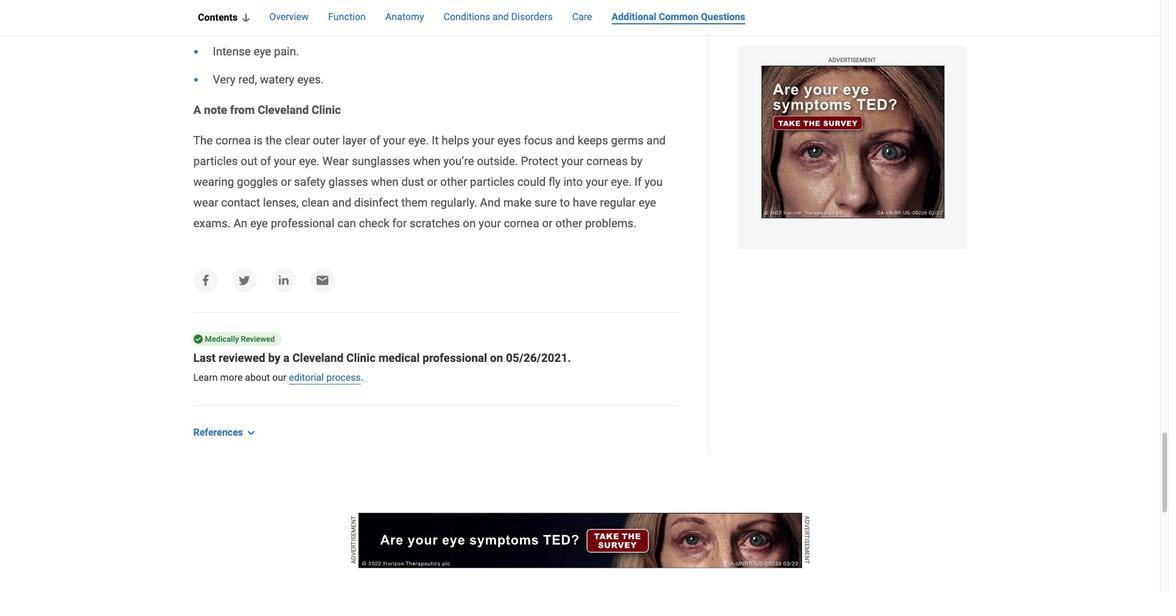 Task type: describe. For each thing, give the bounding box(es) containing it.
05/26/2021.
[[506, 351, 571, 365]]

2 vertical spatial eye
[[250, 217, 268, 231]]

wear
[[323, 154, 349, 168]]

by inside the cornea is the clear outer layer of your eye. it helps your eyes focus and keeps germs and particles out of your eye. wear sunglasses when you're outside. protect your corneas by wearing goggles or safety glasses when dust or other particles could fly into your eye. if you wear contact lenses, clean and disinfect them regularly. and make sure to have regular eye exams. an eye professional can check for scratches on your cornea or other problems.
[[631, 154, 643, 168]]

anatomy
[[386, 11, 424, 23]]

1 vertical spatial cleveland
[[293, 351, 344, 365]]

corneas
[[587, 154, 628, 168]]

sunglasses
[[352, 154, 410, 168]]

intense eye pain.
[[213, 45, 299, 59]]

.
[[361, 372, 364, 384]]

germs
[[611, 134, 644, 148]]

1 vertical spatial on
[[490, 351, 503, 365]]

1 vertical spatial eye
[[639, 196, 657, 210]]

from
[[230, 103, 255, 117]]

outer
[[313, 134, 340, 148]]

eye. right in
[[404, 17, 425, 31]]

0 horizontal spatial other
[[441, 175, 467, 189]]

editorial process link
[[289, 372, 361, 384]]

exams.
[[193, 217, 231, 231]]

your down clear
[[274, 154, 296, 168]]

pain.
[[274, 45, 299, 59]]

you
[[645, 175, 663, 189]]

1 horizontal spatial other
[[556, 217, 583, 231]]

common
[[659, 11, 699, 23]]

wearing
[[193, 175, 234, 189]]

references
[[193, 427, 243, 438]]

additional common questions
[[612, 11, 746, 23]]

medical
[[379, 351, 420, 365]]

last reviewed by a cleveland clinic medical professional on 05/26/2021.
[[193, 351, 571, 365]]

your up the sunglasses
[[383, 134, 406, 148]]

editorial
[[289, 372, 324, 384]]

care link
[[573, 10, 593, 25]]

a for a d v e r t i s e m e n t
[[804, 516, 811, 520]]

n
[[804, 556, 811, 560]]

lenses,
[[263, 196, 299, 210]]

references button
[[193, 425, 255, 439]]

email image
[[317, 275, 329, 286]]

v
[[804, 524, 811, 528]]

2 t from the top
[[804, 560, 811, 564]]

s
[[804, 540, 811, 544]]

into
[[564, 175, 583, 189]]

0 vertical spatial eye
[[254, 45, 271, 59]]

and right focus
[[556, 134, 575, 148]]

our
[[272, 372, 287, 384]]

getting
[[318, 17, 354, 31]]

a d v e r t i s e m e n t
[[804, 516, 811, 564]]

your down corneas
[[586, 175, 608, 189]]

protect
[[521, 154, 559, 168]]

eye. up safety
[[299, 154, 320, 168]]

advertisement for advertisement region to the top
[[829, 57, 877, 63]]

for
[[393, 217, 407, 231]]

helps
[[442, 134, 470, 148]]

0 horizontal spatial or
[[281, 175, 291, 189]]

them
[[402, 196, 428, 210]]

anatomy link
[[386, 10, 424, 25]]

eyes.
[[297, 73, 324, 87]]

eye. left if
[[611, 175, 632, 189]]

1 horizontal spatial or
[[427, 175, 438, 189]]

keeps
[[578, 134, 609, 148]]

contents
[[198, 12, 238, 23]]

focus
[[524, 134, 553, 148]]

function link
[[328, 10, 366, 25]]

1 vertical spatial by
[[268, 351, 281, 365]]

0 vertical spatial advertisement region
[[762, 65, 946, 219]]

a for a note from cleveland clinic
[[193, 103, 201, 117]]

about
[[245, 372, 270, 384]]

safety
[[294, 175, 326, 189]]

can
[[338, 217, 356, 231]]

make
[[504, 196, 532, 210]]

the inside the cornea is the clear outer layer of your eye. it helps your eyes focus and keeps germs and particles out of your eye. wear sunglasses when you're outside. protect your corneas by wearing goggles or safety glasses when dust or other particles could fly into your eye. if you wear contact lenses, clean and disinfect them regularly. and make sure to have regular eye exams. an eye professional can check for scratches on your cornea or other problems.
[[266, 134, 282, 148]]

on inside the cornea is the clear outer layer of your eye. it helps your eyes focus and keeps germs and particles out of your eye. wear sunglasses when you're outside. protect your corneas by wearing goggles or safety glasses when dust or other particles could fly into your eye. if you wear contact lenses, clean and disinfect them regularly. and make sure to have regular eye exams. an eye professional can check for scratches on your cornea or other problems.
[[463, 217, 476, 231]]

more
[[220, 372, 243, 384]]

1 vertical spatial particles
[[470, 175, 515, 189]]

disorders
[[512, 11, 553, 23]]

overview link
[[269, 10, 309, 25]]

facebook image
[[203, 275, 209, 286]]

learn
[[193, 372, 218, 384]]

overview
[[269, 11, 309, 23]]

trauma,
[[234, 17, 273, 31]]

2 e from the top
[[804, 544, 811, 547]]

arrow down image
[[243, 14, 250, 22]]

outside.
[[477, 154, 518, 168]]

learn more about our editorial process .
[[193, 372, 364, 384]]

clear
[[285, 134, 310, 148]]

have
[[573, 196, 597, 210]]

reviewed
[[219, 351, 265, 365]]

red,
[[239, 73, 257, 87]]

medically reviewed
[[205, 335, 275, 344]]

medically
[[205, 335, 239, 344]]

a
[[283, 351, 290, 365]]

intense
[[213, 45, 251, 59]]

process
[[327, 372, 361, 384]]

hit
[[357, 17, 370, 31]]

conditions
[[444, 11, 491, 23]]

wear
[[193, 196, 219, 210]]

an
[[234, 217, 248, 231]]

eye trauma, such as getting hit in the eye.
[[213, 17, 425, 31]]



Task type: locate. For each thing, give the bounding box(es) containing it.
last
[[193, 351, 216, 365]]

eye right an
[[250, 217, 268, 231]]

by left a
[[268, 351, 281, 365]]

1 e from the top
[[804, 528, 811, 531]]

0 horizontal spatial professional
[[271, 217, 335, 231]]

0 vertical spatial of
[[370, 134, 381, 148]]

regular
[[600, 196, 636, 210]]

very red, watery eyes.
[[213, 73, 324, 87]]

out
[[241, 154, 258, 168]]

reviewed
[[241, 335, 275, 344]]

clinic up .
[[347, 351, 376, 365]]

check
[[359, 217, 390, 231]]

1 horizontal spatial advertisement
[[829, 57, 877, 63]]

if
[[635, 175, 642, 189]]

very
[[213, 73, 236, 87]]

0 vertical spatial on
[[463, 217, 476, 231]]

1 vertical spatial the
[[266, 134, 282, 148]]

dust
[[402, 175, 424, 189]]

1 vertical spatial when
[[371, 175, 399, 189]]

eye.
[[404, 17, 425, 31], [409, 134, 429, 148], [299, 154, 320, 168], [611, 175, 632, 189]]

and right germs
[[647, 134, 666, 148]]

0 vertical spatial the
[[385, 17, 401, 31]]

or up lenses,
[[281, 175, 291, 189]]

such
[[276, 17, 300, 31]]

twitter image
[[239, 276, 250, 285]]

on
[[463, 217, 476, 231], [490, 351, 503, 365]]

0 vertical spatial when
[[413, 154, 441, 168]]

professional inside the cornea is the clear outer layer of your eye. it helps your eyes focus and keeps germs and particles out of your eye. wear sunglasses when you're outside. protect your corneas by wearing goggles or safety glasses when dust or other particles could fly into your eye. if you wear contact lenses, clean and disinfect them regularly. and make sure to have regular eye exams. an eye professional can check for scratches on your cornea or other problems.
[[271, 217, 335, 231]]

by up if
[[631, 154, 643, 168]]

other down to
[[556, 217, 583, 231]]

eye down you
[[639, 196, 657, 210]]

i
[[804, 538, 811, 540]]

1 vertical spatial of
[[261, 154, 271, 168]]

e down s
[[804, 552, 811, 556]]

layer
[[343, 134, 367, 148]]

0 vertical spatial by
[[631, 154, 643, 168]]

t down m
[[804, 560, 811, 564]]

1 vertical spatial advertisement
[[350, 516, 357, 564]]

0 vertical spatial e
[[804, 528, 811, 531]]

other up regularly.
[[441, 175, 467, 189]]

is
[[254, 134, 263, 148]]

1 vertical spatial advertisement region
[[358, 512, 803, 569]]

e down d
[[804, 528, 811, 531]]

0 vertical spatial a
[[193, 103, 201, 117]]

0 horizontal spatial of
[[261, 154, 271, 168]]

r
[[804, 531, 811, 535]]

and left disorders
[[493, 11, 509, 23]]

note
[[204, 103, 227, 117]]

0 vertical spatial clinic
[[312, 103, 341, 117]]

when
[[413, 154, 441, 168], [371, 175, 399, 189]]

1 vertical spatial professional
[[423, 351, 487, 365]]

it
[[432, 134, 439, 148]]

particles up "wearing" in the top left of the page
[[193, 154, 238, 168]]

cornea left is
[[216, 134, 251, 148]]

eye left pain.
[[254, 45, 271, 59]]

your
[[383, 134, 406, 148], [473, 134, 495, 148], [274, 154, 296, 168], [562, 154, 584, 168], [586, 175, 608, 189], [479, 217, 501, 231]]

your up 'into'
[[562, 154, 584, 168]]

0 horizontal spatial on
[[463, 217, 476, 231]]

regularly.
[[431, 196, 477, 210]]

fly
[[549, 175, 561, 189]]

on down regularly.
[[463, 217, 476, 231]]

0 horizontal spatial the
[[266, 134, 282, 148]]

goggles
[[237, 175, 278, 189]]

d
[[804, 520, 811, 524]]

0 vertical spatial particles
[[193, 154, 238, 168]]

could
[[518, 175, 546, 189]]

1 t from the top
[[804, 535, 811, 538]]

0 horizontal spatial clinic
[[312, 103, 341, 117]]

1 vertical spatial clinic
[[347, 351, 376, 365]]

0 vertical spatial professional
[[271, 217, 335, 231]]

advertisement for bottommost advertisement region
[[350, 516, 357, 564]]

or right dust
[[427, 175, 438, 189]]

or down sure at the left top of the page
[[542, 217, 553, 231]]

1 horizontal spatial a
[[804, 516, 811, 520]]

care
[[573, 11, 593, 23]]

1 vertical spatial cornea
[[504, 217, 540, 231]]

particles
[[193, 154, 238, 168], [470, 175, 515, 189]]

0 horizontal spatial when
[[371, 175, 399, 189]]

0 horizontal spatial by
[[268, 351, 281, 365]]

sure
[[535, 196, 557, 210]]

cornea down make
[[504, 217, 540, 231]]

additional
[[612, 11, 657, 23]]

1 horizontal spatial on
[[490, 351, 503, 365]]

and
[[480, 196, 501, 210]]

particles up and at the left top
[[470, 175, 515, 189]]

conditions and disorders link
[[444, 10, 553, 25]]

eye
[[213, 17, 231, 31]]

0 horizontal spatial advertisement
[[350, 516, 357, 564]]

or
[[281, 175, 291, 189], [427, 175, 438, 189], [542, 217, 553, 231]]

2 vertical spatial e
[[804, 552, 811, 556]]

e
[[804, 528, 811, 531], [804, 544, 811, 547], [804, 552, 811, 556]]

1 horizontal spatial cornea
[[504, 217, 540, 231]]

to
[[560, 196, 570, 210]]

professional right medical
[[423, 351, 487, 365]]

the right is
[[266, 134, 282, 148]]

0 vertical spatial cleveland
[[258, 103, 309, 117]]

0 horizontal spatial cornea
[[216, 134, 251, 148]]

a left note in the left of the page
[[193, 103, 201, 117]]

your up outside.
[[473, 134, 495, 148]]

2 horizontal spatial or
[[542, 217, 553, 231]]

1 vertical spatial e
[[804, 544, 811, 547]]

contact
[[221, 196, 260, 210]]

when down it in the top of the page
[[413, 154, 441, 168]]

advertisement region
[[762, 65, 946, 219], [358, 512, 803, 569]]

clinic
[[312, 103, 341, 117], [347, 351, 376, 365]]

function
[[328, 11, 366, 23]]

t
[[804, 535, 811, 538], [804, 560, 811, 564]]

eyes
[[498, 134, 521, 148]]

professional
[[271, 217, 335, 231], [423, 351, 487, 365]]

conditions and disorders
[[444, 11, 553, 23]]

1 vertical spatial t
[[804, 560, 811, 564]]

eye. left it in the top of the page
[[409, 134, 429, 148]]

as
[[303, 17, 315, 31]]

scratches
[[410, 217, 460, 231]]

0 vertical spatial cornea
[[216, 134, 251, 148]]

1 horizontal spatial by
[[631, 154, 643, 168]]

a note from cleveland clinic
[[193, 103, 341, 117]]

in
[[373, 17, 382, 31]]

0 vertical spatial t
[[804, 535, 811, 538]]

of right layer
[[370, 134, 381, 148]]

t up s
[[804, 535, 811, 538]]

1 horizontal spatial particles
[[470, 175, 515, 189]]

you're
[[444, 154, 474, 168]]

e down i
[[804, 544, 811, 547]]

clinic up outer
[[312, 103, 341, 117]]

0 vertical spatial advertisement
[[829, 57, 877, 63]]

and up can
[[332, 196, 352, 210]]

on left 05/26/2021.
[[490, 351, 503, 365]]

cleveland up editorial process link
[[293, 351, 344, 365]]

by
[[631, 154, 643, 168], [268, 351, 281, 365]]

3 e from the top
[[804, 552, 811, 556]]

of right out
[[261, 154, 271, 168]]

linkedin image
[[278, 274, 290, 287]]

a
[[193, 103, 201, 117], [804, 516, 811, 520]]

0 horizontal spatial a
[[193, 103, 201, 117]]

1 horizontal spatial professional
[[423, 351, 487, 365]]

and
[[493, 11, 509, 23], [556, 134, 575, 148], [647, 134, 666, 148], [332, 196, 352, 210]]

a up v
[[804, 516, 811, 520]]

0 horizontal spatial particles
[[193, 154, 238, 168]]

1 vertical spatial other
[[556, 217, 583, 231]]

professional down clean
[[271, 217, 335, 231]]

eye
[[254, 45, 271, 59], [639, 196, 657, 210], [250, 217, 268, 231]]

1 horizontal spatial when
[[413, 154, 441, 168]]

the cornea is the clear outer layer of your eye. it helps your eyes focus and keeps germs and particles out of your eye. wear sunglasses when you're outside. protect your corneas by wearing goggles or safety glasses when dust or other particles could fly into your eye. if you wear contact lenses, clean and disinfect them regularly. and make sure to have regular eye exams. an eye professional can check for scratches on your cornea or other problems.
[[193, 134, 666, 231]]

disinfect
[[354, 196, 399, 210]]

1 vertical spatial a
[[804, 516, 811, 520]]

cleveland down watery
[[258, 103, 309, 117]]

m
[[804, 547, 811, 552]]

your down and at the left top
[[479, 217, 501, 231]]

1 horizontal spatial the
[[385, 17, 401, 31]]

1 horizontal spatial of
[[370, 134, 381, 148]]

0 vertical spatial other
[[441, 175, 467, 189]]

when down the sunglasses
[[371, 175, 399, 189]]

other
[[441, 175, 467, 189], [556, 217, 583, 231]]

the right in
[[385, 17, 401, 31]]

advertisement
[[829, 57, 877, 63], [350, 516, 357, 564]]

watery
[[260, 73, 295, 87]]

additional common questions link
[[612, 10, 746, 25]]

questions
[[701, 11, 746, 23]]

cornea
[[216, 134, 251, 148], [504, 217, 540, 231]]

1 horizontal spatial clinic
[[347, 351, 376, 365]]



Task type: vqa. For each thing, say whether or not it's contained in the screenshot.
Safety at the left
yes



